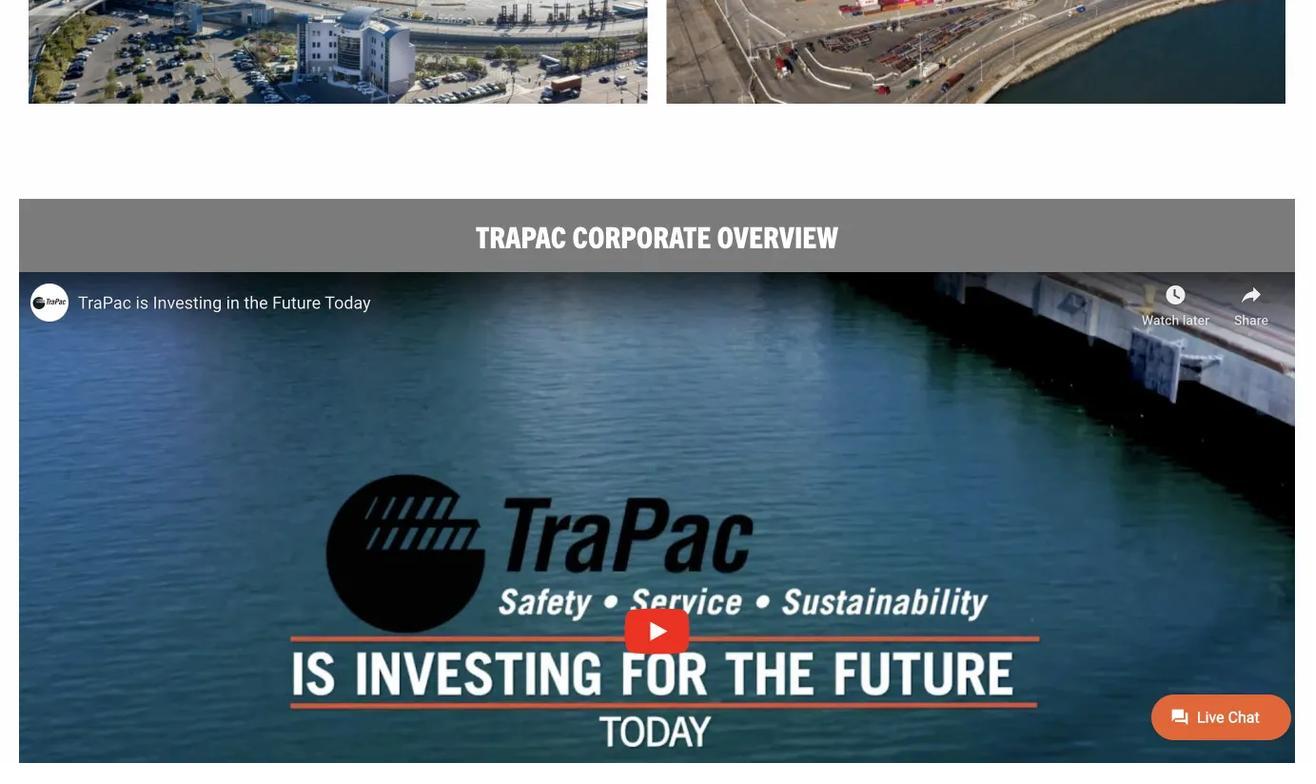 Task type: locate. For each thing, give the bounding box(es) containing it.
corporate
[[572, 217, 711, 255]]



Task type: vqa. For each thing, say whether or not it's contained in the screenshot.
TraPac Corporate Overview
yes



Task type: describe. For each thing, give the bounding box(es) containing it.
overview
[[717, 217, 838, 255]]

trapac
[[476, 217, 566, 255]]

trapac corporate overview
[[476, 217, 838, 255]]



